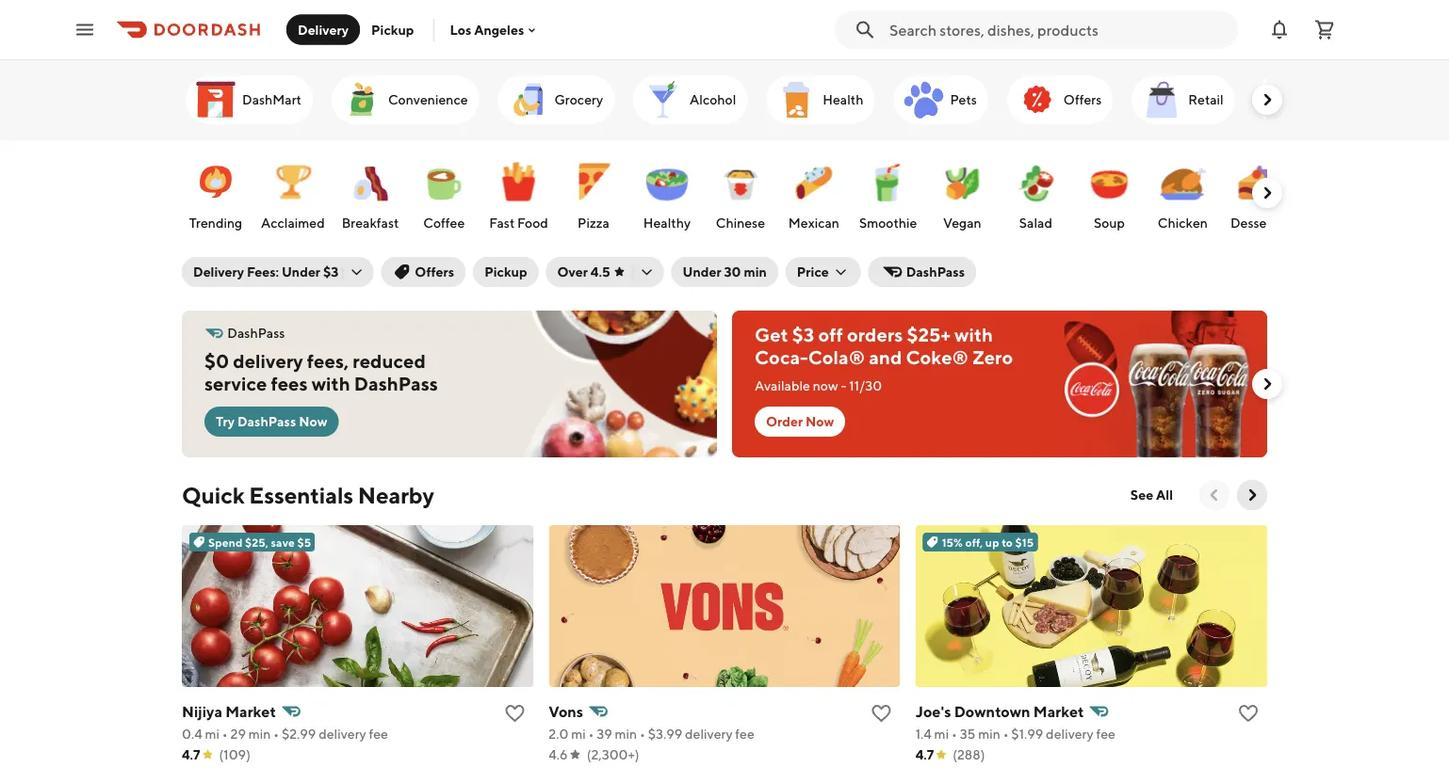 Task type: vqa. For each thing, say whether or not it's contained in the screenshot.
the right OFFERS
yes



Task type: describe. For each thing, give the bounding box(es) containing it.
4.6
[[549, 748, 568, 763]]

with inside get $3 off orders $25+ with coca-cola® and coke® zero available now - 11/30
[[955, 324, 993, 346]]

acclaimed
[[261, 215, 325, 231]]

trending
[[189, 215, 242, 231]]

$2.99
[[282, 727, 316, 742]]

15% off, up to $15
[[942, 536, 1034, 549]]

delivery inside the $0 delivery fees, reduced service fees with dashpass
[[233, 351, 303, 373]]

$25,
[[245, 536, 269, 549]]

delivery for delivery fees: under $3
[[193, 264, 244, 280]]

11/30
[[849, 378, 882, 394]]

pizza
[[578, 215, 609, 231]]

healthy
[[643, 215, 691, 231]]

6 • from the left
[[1003, 727, 1009, 742]]

salad
[[1019, 215, 1052, 231]]

39
[[597, 727, 612, 742]]

see all
[[1131, 488, 1173, 503]]

3 • from the left
[[588, 727, 594, 742]]

under 30 min
[[683, 264, 767, 280]]

4 • from the left
[[640, 727, 645, 742]]

save
[[271, 536, 295, 549]]

reduced
[[353, 351, 426, 373]]

offers image
[[1015, 77, 1060, 122]]

trending link
[[184, 150, 248, 237]]

zero
[[972, 347, 1013, 369]]

open menu image
[[73, 18, 96, 41]]

spend
[[208, 536, 243, 549]]

joe's downtown market
[[916, 703, 1084, 721]]

$5
[[297, 536, 311, 549]]

5 • from the left
[[952, 727, 957, 742]]

mi for nijiya market
[[205, 727, 220, 742]]

$3 inside get $3 off orders $25+ with coca-cola® and coke® zero available now - 11/30
[[792, 324, 814, 346]]

2.0
[[549, 727, 569, 742]]

convenience image
[[339, 77, 384, 122]]

grocery image
[[506, 77, 551, 122]]

grocery link
[[498, 75, 614, 124]]

dashmart image
[[193, 77, 238, 122]]

quick essentials nearby
[[182, 482, 434, 509]]

35
[[960, 727, 976, 742]]

mi for joe's downtown market
[[934, 727, 949, 742]]

price button
[[786, 257, 861, 287]]

see all link
[[1119, 481, 1184, 511]]

2 • from the left
[[273, 727, 279, 742]]

1 next button of carousel image from the top
[[1258, 90, 1277, 109]]

delivery for delivery
[[298, 22, 349, 37]]

quick
[[182, 482, 245, 509]]

los angeles button
[[450, 22, 539, 37]]

now
[[813, 378, 838, 394]]

0 vertical spatial $3
[[323, 264, 339, 280]]

4.7 for joe's downtown market
[[916, 748, 934, 763]]

click to add this store to your saved list image for joe's downtown market
[[1237, 703, 1260, 726]]

offers link
[[1007, 75, 1113, 124]]

$0 delivery fees, reduced service fees with dashpass
[[204, 351, 438, 395]]

0 items, open order cart image
[[1313, 18, 1336, 41]]

joe's
[[916, 703, 951, 721]]

previous button of carousel image
[[1205, 486, 1224, 505]]

coke®
[[906, 347, 969, 369]]

dashpass up $0
[[227, 326, 285, 341]]

alcohol image
[[641, 77, 686, 122]]

order
[[766, 414, 803, 430]]

4.5
[[591, 264, 610, 280]]

with inside the $0 delivery fees, reduced service fees with dashpass
[[312, 373, 350, 395]]

fee for vons
[[735, 727, 755, 742]]

quick essentials nearby link
[[182, 481, 434, 511]]

food
[[517, 215, 548, 231]]

1 vertical spatial next button of carousel image
[[1243, 486, 1262, 505]]

$0
[[204, 351, 229, 373]]

2.0 mi • 39 min • $3.99 delivery fee
[[549, 727, 755, 742]]

dashmart link
[[186, 75, 313, 124]]

delivery for nijiya market
[[319, 727, 366, 742]]

and
[[869, 347, 902, 369]]

0 vertical spatial pickup button
[[360, 15, 425, 45]]

convenience
[[388, 92, 468, 107]]

min for vons
[[615, 727, 637, 742]]

try dashpass now
[[216, 414, 327, 430]]

see
[[1131, 488, 1154, 503]]

nijiya market
[[182, 703, 276, 721]]

delivery for vons
[[685, 727, 733, 742]]

dashpass down the vegan
[[906, 264, 965, 280]]

health image
[[774, 77, 819, 122]]

service
[[204, 373, 267, 395]]

angeles
[[474, 22, 524, 37]]

health
[[823, 92, 863, 107]]

over 4.5 button
[[546, 257, 664, 287]]

click to add this store to your saved list image for vons
[[870, 703, 893, 726]]

delivery button
[[286, 15, 360, 45]]

chinese
[[716, 215, 765, 231]]

vegan
[[943, 215, 982, 231]]

retail link
[[1132, 75, 1235, 124]]

mi for vons
[[571, 727, 586, 742]]

$1.99
[[1011, 727, 1043, 742]]

min inside button
[[744, 264, 767, 280]]

los
[[450, 22, 471, 37]]

los angeles
[[450, 22, 524, 37]]

1 market from the left
[[225, 703, 276, 721]]

downtown
[[954, 703, 1030, 721]]

coca-
[[755, 347, 808, 369]]

0.4 mi • 29 min • $2.99 delivery fee
[[182, 727, 388, 742]]

essentials
[[249, 482, 353, 509]]

pickup for pickup button to the top
[[371, 22, 414, 37]]

(288)
[[953, 748, 985, 763]]

price
[[797, 264, 829, 280]]

get
[[755, 324, 788, 346]]

retail image
[[1139, 77, 1185, 122]]



Task type: locate. For each thing, give the bounding box(es) containing it.
spend $25, save $5
[[208, 536, 311, 549]]

2 click to add this store to your saved list image from the left
[[1237, 703, 1260, 726]]

delivery fees: under $3
[[193, 264, 339, 280]]

1 horizontal spatial mi
[[571, 727, 586, 742]]

29
[[230, 727, 246, 742]]

1 horizontal spatial click to add this store to your saved list image
[[1237, 703, 1260, 726]]

convenience link
[[332, 75, 479, 124]]

fee for joe's downtown market
[[1096, 727, 1116, 742]]

over
[[557, 264, 588, 280]]

$25+
[[907, 324, 951, 346]]

0 horizontal spatial mi
[[205, 727, 220, 742]]

2 mi from the left
[[571, 727, 586, 742]]

$3
[[323, 264, 339, 280], [792, 324, 814, 346]]

$3 down acclaimed
[[323, 264, 339, 280]]

min for nijiya market
[[249, 727, 271, 742]]

1 horizontal spatial under
[[683, 264, 721, 280]]

1 horizontal spatial 4.7
[[916, 748, 934, 763]]

0 horizontal spatial under
[[282, 264, 320, 280]]

fee right $1.99
[[1096, 727, 1116, 742]]

vons
[[549, 703, 583, 721]]

cola®
[[808, 347, 865, 369]]

alcohol
[[690, 92, 736, 107]]

(109)
[[219, 748, 251, 763]]

pickup button left los
[[360, 15, 425, 45]]

(2,300+)
[[587, 748, 639, 763]]

0 horizontal spatial now
[[299, 414, 327, 430]]

coffee
[[423, 215, 465, 231]]

1 horizontal spatial now
[[806, 414, 834, 430]]

min right 29
[[249, 727, 271, 742]]

4.7 down 0.4
[[182, 748, 200, 763]]

fast food
[[489, 215, 548, 231]]

next button of carousel image
[[1258, 375, 1277, 394], [1243, 486, 1262, 505]]

1 vertical spatial next button of carousel image
[[1258, 184, 1277, 203]]

2 market from the left
[[1033, 703, 1084, 721]]

market up 29
[[225, 703, 276, 721]]

2 horizontal spatial mi
[[934, 727, 949, 742]]

market up $1.99
[[1033, 703, 1084, 721]]

2 now from the left
[[806, 414, 834, 430]]

delivery
[[298, 22, 349, 37], [193, 264, 244, 280]]

retail
[[1188, 92, 1224, 107]]

min for joe's downtown market
[[978, 727, 1001, 742]]

Store search: begin typing to search for stores available on DoorDash text field
[[889, 19, 1227, 40]]

0 horizontal spatial with
[[312, 373, 350, 395]]

market
[[225, 703, 276, 721], [1033, 703, 1084, 721]]

1 vertical spatial offers
[[415, 264, 454, 280]]

under right fees:
[[282, 264, 320, 280]]

0 vertical spatial delivery
[[298, 22, 349, 37]]

next button of carousel image up the desserts
[[1258, 184, 1277, 203]]

0 vertical spatial with
[[955, 324, 993, 346]]

1 horizontal spatial offers
[[1064, 92, 1102, 107]]

get $3 off orders $25+ with coca-cola® and coke® zero available now - 11/30
[[755, 324, 1013, 394]]

click to add this store to your saved list image
[[503, 703, 526, 726]]

3 fee from the left
[[1096, 727, 1116, 742]]

offers inside offers link
[[1064, 92, 1102, 107]]

delivery up the convenience image
[[298, 22, 349, 37]]

0 vertical spatial next button of carousel image
[[1258, 90, 1277, 109]]

1 click to add this store to your saved list image from the left
[[870, 703, 893, 726]]

3 mi from the left
[[934, 727, 949, 742]]

catering image
[[1261, 77, 1307, 122]]

pickup down fast
[[484, 264, 527, 280]]

up
[[985, 536, 999, 549]]

1 vertical spatial pickup button
[[473, 257, 539, 287]]

min right 39
[[615, 727, 637, 742]]

2 4.7 from the left
[[916, 748, 934, 763]]

offers right offers icon
[[1064, 92, 1102, 107]]

fee right $3.99 in the bottom of the page
[[735, 727, 755, 742]]

delivery inside "button"
[[298, 22, 349, 37]]

delivery right $2.99
[[319, 727, 366, 742]]

fee for nijiya market
[[369, 727, 388, 742]]

delivery right $3.99 in the bottom of the page
[[685, 727, 733, 742]]

1 fee from the left
[[369, 727, 388, 742]]

min right 35
[[978, 727, 1001, 742]]

smoothie
[[859, 215, 917, 231]]

1 vertical spatial $3
[[792, 324, 814, 346]]

30
[[724, 264, 741, 280]]

1 mi from the left
[[205, 727, 220, 742]]

0 horizontal spatial click to add this store to your saved list image
[[870, 703, 893, 726]]

0 horizontal spatial market
[[225, 703, 276, 721]]

now right order
[[806, 414, 834, 430]]

0 horizontal spatial $3
[[323, 264, 339, 280]]

chicken
[[1158, 215, 1208, 231]]

• left $2.99
[[273, 727, 279, 742]]

$3.99
[[648, 727, 682, 742]]

nijiya
[[182, 703, 222, 721]]

orders
[[847, 324, 903, 346]]

1.4 mi • 35 min • $1.99 delivery fee
[[916, 727, 1116, 742]]

1 horizontal spatial $3
[[792, 324, 814, 346]]

pickup
[[371, 22, 414, 37], [484, 264, 527, 280]]

mi right 2.0
[[571, 727, 586, 742]]

• left $3.99 in the bottom of the page
[[640, 727, 645, 742]]

off,
[[965, 536, 983, 549]]

delivery left fees:
[[193, 264, 244, 280]]

1 horizontal spatial pickup button
[[473, 257, 539, 287]]

notification bell image
[[1268, 18, 1291, 41]]

dashpass inside the $0 delivery fees, reduced service fees with dashpass
[[354, 373, 438, 395]]

pickup for pickup button to the bottom
[[484, 264, 527, 280]]

offers down coffee
[[415, 264, 454, 280]]

• left 29
[[222, 727, 228, 742]]

1 horizontal spatial pickup
[[484, 264, 527, 280]]

1 horizontal spatial market
[[1033, 703, 1084, 721]]

1 • from the left
[[222, 727, 228, 742]]

off
[[818, 324, 843, 346]]

pickup button down fast
[[473, 257, 539, 287]]

delivery right $1.99
[[1046, 727, 1094, 742]]

with down fees,
[[312, 373, 350, 395]]

2 under from the left
[[683, 264, 721, 280]]

fee
[[369, 727, 388, 742], [735, 727, 755, 742], [1096, 727, 1116, 742]]

1 vertical spatial delivery
[[193, 264, 244, 280]]

$15
[[1015, 536, 1034, 549]]

with up zero at top right
[[955, 324, 993, 346]]

• left 35
[[952, 727, 957, 742]]

under inside under 30 min button
[[683, 264, 721, 280]]

under left '30'
[[683, 264, 721, 280]]

try dashpass now button
[[204, 407, 339, 437]]

• left $1.99
[[1003, 727, 1009, 742]]

delivery up fees
[[233, 351, 303, 373]]

4.7 down the '1.4'
[[916, 748, 934, 763]]

fees,
[[307, 351, 349, 373]]

2 next button of carousel image from the top
[[1258, 184, 1277, 203]]

0 vertical spatial pickup
[[371, 22, 414, 37]]

• left 39
[[588, 727, 594, 742]]

delivery for joe's downtown market
[[1046, 727, 1094, 742]]

pickup left los
[[371, 22, 414, 37]]

15%
[[942, 536, 963, 549]]

0 horizontal spatial offers
[[415, 264, 454, 280]]

now down fees
[[299, 414, 327, 430]]

breakfast
[[342, 215, 399, 231]]

1 horizontal spatial fee
[[735, 727, 755, 742]]

desserts
[[1231, 215, 1282, 231]]

delivery
[[233, 351, 303, 373], [319, 727, 366, 742], [685, 727, 733, 742], [1046, 727, 1094, 742]]

dashpass button
[[868, 257, 976, 287]]

dashmart
[[242, 92, 301, 107]]

4.7 for nijiya market
[[182, 748, 200, 763]]

health link
[[766, 75, 875, 124]]

1 vertical spatial with
[[312, 373, 350, 395]]

offers inside button
[[415, 264, 454, 280]]

1 now from the left
[[299, 414, 327, 430]]

1.4
[[916, 727, 932, 742]]

1 horizontal spatial delivery
[[298, 22, 349, 37]]

pets link
[[894, 75, 988, 124]]

•
[[222, 727, 228, 742], [273, 727, 279, 742], [588, 727, 594, 742], [640, 727, 645, 742], [952, 727, 957, 742], [1003, 727, 1009, 742]]

0 horizontal spatial pickup
[[371, 22, 414, 37]]

4.7
[[182, 748, 200, 763], [916, 748, 934, 763]]

offers button
[[381, 257, 466, 287]]

mi
[[205, 727, 220, 742], [571, 727, 586, 742], [934, 727, 949, 742]]

alcohol link
[[633, 75, 747, 124]]

dashpass right "try"
[[237, 414, 296, 430]]

1 horizontal spatial with
[[955, 324, 993, 346]]

0 horizontal spatial delivery
[[193, 264, 244, 280]]

next button of carousel image
[[1258, 90, 1277, 109], [1258, 184, 1277, 203]]

1 under from the left
[[282, 264, 320, 280]]

soup
[[1094, 215, 1125, 231]]

order now
[[766, 414, 834, 430]]

mi right 0.4
[[205, 727, 220, 742]]

fast
[[489, 215, 515, 231]]

click to add this store to your saved list image
[[870, 703, 893, 726], [1237, 703, 1260, 726]]

0 vertical spatial next button of carousel image
[[1258, 375, 1277, 394]]

fee right $2.99
[[369, 727, 388, 742]]

$3 left off
[[792, 324, 814, 346]]

try
[[216, 414, 235, 430]]

under
[[282, 264, 320, 280], [683, 264, 721, 280]]

now
[[299, 414, 327, 430], [806, 414, 834, 430]]

next button of carousel image right retail
[[1258, 90, 1277, 109]]

to
[[1002, 536, 1013, 549]]

fees
[[271, 373, 308, 395]]

dashpass down reduced
[[354, 373, 438, 395]]

0.4
[[182, 727, 202, 742]]

pickup button
[[360, 15, 425, 45], [473, 257, 539, 287]]

0 horizontal spatial 4.7
[[182, 748, 200, 763]]

1 4.7 from the left
[[182, 748, 200, 763]]

-
[[841, 378, 847, 394]]

min right '30'
[[744, 264, 767, 280]]

2 fee from the left
[[735, 727, 755, 742]]

0 horizontal spatial fee
[[369, 727, 388, 742]]

0 vertical spatial offers
[[1064, 92, 1102, 107]]

mi right the '1.4'
[[934, 727, 949, 742]]

all
[[1156, 488, 1173, 503]]

pets image
[[901, 77, 946, 122]]

2 horizontal spatial fee
[[1096, 727, 1116, 742]]

pets
[[950, 92, 977, 107]]

0 horizontal spatial pickup button
[[360, 15, 425, 45]]

1 vertical spatial pickup
[[484, 264, 527, 280]]

mexican
[[789, 215, 840, 231]]



